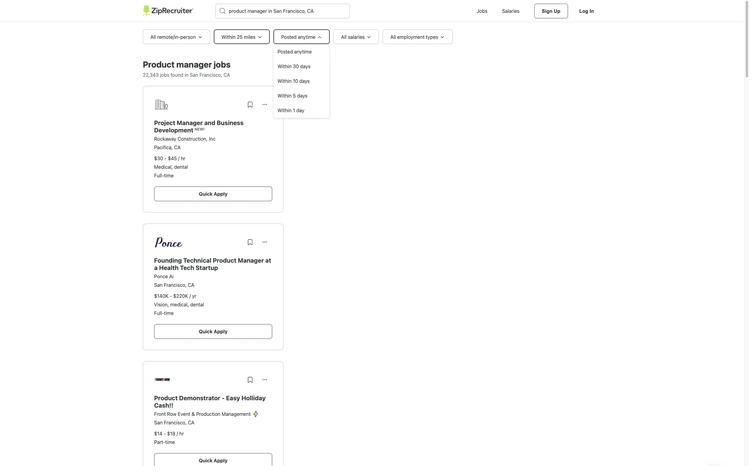 Task type: vqa. For each thing, say whether or not it's contained in the screenshot.
Within 10 days's days
yes



Task type: locate. For each thing, give the bounding box(es) containing it.
manager up new!
[[177, 119, 203, 126]]

hr inside $14 - $18 / hr part-time
[[179, 431, 184, 437]]

all employment types
[[391, 34, 439, 40]]

francisco, down row
[[164, 420, 187, 426]]

0 horizontal spatial manager
[[177, 119, 203, 126]]

salaries link
[[495, 0, 527, 22]]

jobs left found
[[160, 72, 169, 78]]

2 vertical spatial francisco,
[[164, 420, 187, 426]]

time down medical,
[[164, 173, 174, 178]]

2 vertical spatial /
[[177, 431, 178, 437]]

full- inside $140k - $220k / yr vision, medical, dental full-time
[[154, 311, 164, 316]]

- inside $140k - $220k / yr vision, medical, dental full-time
[[170, 294, 172, 299]]

-
[[165, 156, 167, 161], [170, 294, 172, 299], [222, 395, 225, 402], [164, 431, 166, 437]]

days for within 5 days
[[297, 93, 308, 99]]

salaries
[[502, 8, 520, 14]]

within for within 1 day
[[278, 108, 292, 113]]

- right $140k
[[170, 294, 172, 299]]

/ right $18 at the left bottom
[[177, 431, 178, 437]]

1 vertical spatial apply
[[214, 329, 228, 335]]

inc
[[209, 136, 216, 142]]

within left 30
[[278, 64, 292, 69]]

product up 22,343
[[143, 59, 175, 69]]

time down $18 at the left bottom
[[165, 440, 175, 445]]

0 vertical spatial san
[[190, 72, 198, 78]]

0 vertical spatial san francisco, ca link
[[154, 283, 195, 288]]

anytime up within 30 days button
[[294, 49, 312, 54]]

2 vertical spatial quick apply button
[[154, 454, 272, 466]]

1 vertical spatial /
[[189, 294, 191, 299]]

quick apply for -
[[199, 458, 228, 464]]

posted up within 30 days
[[278, 49, 293, 54]]

days
[[300, 64, 311, 69], [300, 78, 310, 84], [297, 93, 308, 99]]

francisco,
[[200, 72, 222, 78], [164, 283, 187, 288], [164, 420, 187, 426]]

0 horizontal spatial jobs
[[160, 72, 169, 78]]

/ left yr
[[189, 294, 191, 299]]

1 vertical spatial quick apply
[[199, 329, 228, 335]]

ca inside rockaway construction, inc pacifica, ca
[[174, 145, 181, 150]]

product demonstrator - easy holliday cash!! image
[[154, 373, 171, 388]]

demonstrator
[[179, 395, 221, 402]]

1 vertical spatial hr
[[179, 431, 184, 437]]

1 vertical spatial posted
[[278, 49, 293, 54]]

management
[[222, 412, 251, 417]]

3 all from the left
[[391, 34, 396, 40]]

1 vertical spatial san francisco, ca link
[[154, 420, 195, 426]]

all salaries button
[[334, 29, 379, 44]]

days right 5
[[297, 93, 308, 99]]

product
[[143, 59, 175, 69], [213, 257, 237, 264], [154, 395, 178, 402]]

/ inside $30 - $45 / hr medical, dental full-time
[[178, 156, 180, 161]]

10
[[293, 78, 298, 84]]

0 vertical spatial product
[[143, 59, 175, 69]]

1 apply from the top
[[214, 191, 228, 197]]

dental down yr
[[190, 302, 204, 308]]

Search job title or keyword search field
[[216, 4, 350, 18]]

san inside founding technical product manager at a health tech startup ponce ai san francisco, ca
[[154, 283, 163, 288]]

2 apply from the top
[[214, 329, 228, 335]]

hr for $30 - $45 / hr medical, dental full-time
[[181, 156, 185, 161]]

1 horizontal spatial manager
[[238, 257, 264, 264]]

2 vertical spatial apply
[[214, 458, 228, 464]]

product demonstrator - easy holliday cash!!
[[154, 395, 266, 409]]

1 quick apply button from the top
[[154, 187, 272, 201]]

0 vertical spatial /
[[178, 156, 180, 161]]

all left salaries
[[341, 34, 347, 40]]

0 vertical spatial hr
[[181, 156, 185, 161]]

anytime inside button
[[294, 49, 312, 54]]

within for within 5 days
[[278, 93, 292, 99]]

francisco, inside founding technical product manager at a health tech startup ponce ai san francisco, ca
[[164, 283, 187, 288]]

0 vertical spatial quick apply button
[[154, 187, 272, 201]]

jobs link
[[470, 0, 495, 22]]

posted anytime inside dropdown button
[[281, 34, 316, 40]]

manager
[[177, 119, 203, 126], [238, 257, 264, 264]]

ai
[[169, 274, 174, 279]]

posted anytime button
[[274, 29, 330, 44]]

3 quick apply button from the top
[[154, 454, 272, 466]]

san francisco, ca link for product demonstrator - easy holliday cash!!
[[154, 420, 195, 426]]

san francisco, ca link
[[154, 283, 195, 288], [154, 420, 195, 426]]

1 vertical spatial dental
[[190, 302, 204, 308]]

within inside button
[[278, 93, 292, 99]]

- inside product demonstrator - easy holliday cash!!
[[222, 395, 225, 402]]

san francisco, ca link down ai
[[154, 283, 195, 288]]

quick apply
[[199, 191, 228, 197], [199, 329, 228, 335], [199, 458, 228, 464]]

within for within 10 days
[[278, 78, 292, 84]]

san right in
[[190, 72, 198, 78]]

3 quick from the top
[[199, 458, 213, 464]]

all left remote/in-
[[151, 34, 156, 40]]

1 all from the left
[[151, 34, 156, 40]]

quick
[[199, 191, 213, 197], [199, 329, 213, 335], [199, 458, 213, 464]]

within for within 25 miles
[[222, 34, 236, 40]]

2 vertical spatial product
[[154, 395, 178, 402]]

0 vertical spatial manager
[[177, 119, 203, 126]]

development
[[154, 127, 194, 134]]

1 horizontal spatial all
[[341, 34, 347, 40]]

francisco, down manager
[[200, 72, 222, 78]]

$18
[[167, 431, 175, 437]]

all for all employment types
[[391, 34, 396, 40]]

up
[[554, 9, 561, 14]]

1 vertical spatial time
[[164, 311, 174, 316]]

0 vertical spatial time
[[164, 173, 174, 178]]

san francisco, ca link down row
[[154, 420, 195, 426]]

1 vertical spatial days
[[300, 78, 310, 84]]

posted up posted anytime button
[[281, 34, 297, 40]]

francisco, inside the product manager jobs 22,343 jobs found in san francisco,  ca
[[200, 72, 222, 78]]

within left 1
[[278, 108, 292, 113]]

2 all from the left
[[341, 34, 347, 40]]

2 vertical spatial quick
[[199, 458, 213, 464]]

1 vertical spatial san
[[154, 283, 163, 288]]

$14
[[154, 431, 162, 437]]

2 san francisco, ca link from the top
[[154, 420, 195, 426]]

product up the cash!!
[[154, 395, 178, 402]]

types
[[426, 34, 439, 40]]

0 vertical spatial dental
[[174, 164, 188, 170]]

product inside product demonstrator - easy holliday cash!!
[[154, 395, 178, 402]]

posted anytime for posted anytime dropdown button
[[281, 34, 316, 40]]

within left the 10
[[278, 78, 292, 84]]

within left 25
[[222, 34, 236, 40]]

full-
[[154, 173, 164, 178], [154, 311, 164, 316]]

days right the 10
[[300, 78, 310, 84]]

0 vertical spatial quick apply
[[199, 191, 228, 197]]

22,343
[[143, 72, 159, 78]]

posted anytime up posted anytime button
[[281, 34, 316, 40]]

1 vertical spatial quick
[[199, 329, 213, 335]]

/ inside $140k - $220k / yr vision, medical, dental full-time
[[189, 294, 191, 299]]

/ right $45
[[178, 156, 180, 161]]

product inside the product manager jobs 22,343 jobs found in san francisco,  ca
[[143, 59, 175, 69]]

1 full- from the top
[[154, 173, 164, 178]]

posted for posted anytime dropdown button
[[281, 34, 297, 40]]

ziprecruiter image
[[143, 6, 193, 17]]

posted anytime up within 30 days
[[278, 49, 312, 54]]

3 apply from the top
[[214, 458, 228, 464]]

0 vertical spatial save job for later image
[[247, 239, 254, 246]]

1 vertical spatial product
[[213, 257, 237, 264]]

1 vertical spatial anytime
[[294, 49, 312, 54]]

san francisco, ca link for founding technical product manager at a health tech startup
[[154, 283, 195, 288]]

1 vertical spatial manager
[[238, 257, 264, 264]]

within left 5
[[278, 93, 292, 99]]

- left $18 at the left bottom
[[164, 431, 166, 437]]

posted inside button
[[278, 49, 293, 54]]

1 san francisco, ca link from the top
[[154, 283, 195, 288]]

- right $30
[[165, 156, 167, 161]]

product inside founding technical product manager at a health tech startup ponce ai san francisco, ca
[[213, 257, 237, 264]]

- left easy
[[222, 395, 225, 402]]

save job for later image for founding technical product manager at a health tech startup
[[247, 239, 254, 246]]

time inside $30 - $45 / hr medical, dental full-time
[[164, 173, 174, 178]]

5
[[293, 93, 296, 99]]

hr for $14 - $18 / hr part-time
[[179, 431, 184, 437]]

0 vertical spatial francisco,
[[200, 72, 222, 78]]

within for within 30 days
[[278, 64, 292, 69]]

0 vertical spatial quick
[[199, 191, 213, 197]]

posted
[[281, 34, 297, 40], [278, 49, 293, 54]]

0 vertical spatial anytime
[[298, 34, 316, 40]]

employment
[[397, 34, 425, 40]]

days right 30
[[300, 64, 311, 69]]

medical,
[[170, 302, 189, 308]]

pacifica,
[[154, 145, 173, 150]]

time
[[164, 173, 174, 178], [164, 311, 174, 316], [165, 440, 175, 445]]

in
[[185, 72, 189, 78]]

jobs
[[477, 8, 488, 14]]

san down front at left
[[154, 420, 163, 426]]

2 full- from the top
[[154, 311, 164, 316]]

product for demonstrator
[[154, 395, 178, 402]]

yr
[[192, 294, 197, 299]]

hr inside $30 - $45 / hr medical, dental full-time
[[181, 156, 185, 161]]

apply
[[214, 191, 228, 197], [214, 329, 228, 335], [214, 458, 228, 464]]

full- down medical,
[[154, 173, 164, 178]]

front row event & production management
[[154, 412, 251, 417]]

hr right $18 at the left bottom
[[179, 431, 184, 437]]

posted anytime inside button
[[278, 49, 312, 54]]

1 quick apply from the top
[[199, 191, 228, 197]]

posted inside dropdown button
[[281, 34, 297, 40]]

1 horizontal spatial dental
[[190, 302, 204, 308]]

tooltip arrow image
[[250, 418, 262, 424]]

1 vertical spatial full-
[[154, 311, 164, 316]]

/ for founding technical product manager at a health tech startup
[[189, 294, 191, 299]]

quick apply button for -
[[154, 454, 272, 466]]

front row event & production management link
[[154, 412, 251, 417]]

1 save job for later image from the top
[[247, 239, 254, 246]]

francisco, down ai
[[164, 283, 187, 288]]

1 horizontal spatial jobs
[[214, 59, 231, 69]]

within 10 days
[[278, 78, 310, 84]]

3 quick apply from the top
[[199, 458, 228, 464]]

all employment types button
[[383, 29, 453, 44]]

1 quick from the top
[[199, 191, 213, 197]]

log in link
[[572, 4, 602, 18]]

save job for later image
[[247, 239, 254, 246], [247, 376, 254, 384]]

hr right $45
[[181, 156, 185, 161]]

tech
[[180, 264, 194, 271]]

save job for later image for product demonstrator - easy holliday cash!!
[[247, 376, 254, 384]]

within
[[222, 34, 236, 40], [278, 64, 292, 69], [278, 78, 292, 84], [278, 93, 292, 99], [278, 108, 292, 113]]

2 vertical spatial time
[[165, 440, 175, 445]]

- inside $14 - $18 / hr part-time
[[164, 431, 166, 437]]

product up startup
[[213, 257, 237, 264]]

1 vertical spatial jobs
[[160, 72, 169, 78]]

0 vertical spatial jobs
[[214, 59, 231, 69]]

1 vertical spatial posted anytime
[[278, 49, 312, 54]]

1 vertical spatial save job for later image
[[247, 376, 254, 384]]

rockaway construction, inc pacifica, ca
[[154, 136, 216, 150]]

within 30 days
[[278, 64, 311, 69]]

all left employment
[[391, 34, 396, 40]]

full- down vision, on the bottom of page
[[154, 311, 164, 316]]

0 vertical spatial posted anytime
[[281, 34, 316, 40]]

2 vertical spatial quick apply
[[199, 458, 228, 464]]

/
[[178, 156, 180, 161], [189, 294, 191, 299], [177, 431, 178, 437]]

0 vertical spatial apply
[[214, 191, 228, 197]]

sign up
[[542, 9, 561, 14]]

remote/in-
[[157, 34, 181, 40]]

ponce
[[154, 274, 168, 279]]

- inside $30 - $45 / hr medical, dental full-time
[[165, 156, 167, 161]]

1 vertical spatial quick apply button
[[154, 324, 272, 339]]

time down vision, on the bottom of page
[[164, 311, 174, 316]]

2 quick apply from the top
[[199, 329, 228, 335]]

2 vertical spatial days
[[297, 93, 308, 99]]

log
[[580, 9, 589, 14]]

dental inside $140k - $220k / yr vision, medical, dental full-time
[[190, 302, 204, 308]]

2 save job for later image from the top
[[247, 376, 254, 384]]

dental
[[174, 164, 188, 170], [190, 302, 204, 308]]

0 horizontal spatial all
[[151, 34, 156, 40]]

manager left the at
[[238, 257, 264, 264]]

1 vertical spatial francisco,
[[164, 283, 187, 288]]

days inside button
[[297, 93, 308, 99]]

within inside popup button
[[222, 34, 236, 40]]

2 horizontal spatial all
[[391, 34, 396, 40]]

all inside dropdown button
[[391, 34, 396, 40]]

anytime up posted anytime button
[[298, 34, 316, 40]]

and
[[204, 119, 216, 126]]

hr
[[181, 156, 185, 161], [179, 431, 184, 437]]

project manager and business development
[[154, 119, 244, 134]]

at
[[266, 257, 271, 264]]

anytime inside dropdown button
[[298, 34, 316, 40]]

medical,
[[154, 164, 173, 170]]

dental down $45
[[174, 164, 188, 170]]

jobs right manager
[[214, 59, 231, 69]]

0 vertical spatial days
[[300, 64, 311, 69]]

san down ponce
[[154, 283, 163, 288]]

jobs
[[214, 59, 231, 69], [160, 72, 169, 78]]

None button
[[258, 97, 272, 112], [258, 235, 272, 250], [258, 373, 272, 388], [258, 97, 272, 112], [258, 235, 272, 250], [258, 373, 272, 388]]

full- inside $30 - $45 / hr medical, dental full-time
[[154, 173, 164, 178]]

0 vertical spatial full-
[[154, 173, 164, 178]]

cash!!
[[154, 402, 173, 409]]

quick apply button
[[154, 187, 272, 201], [154, 324, 272, 339], [154, 454, 272, 466]]

posted for posted anytime button
[[278, 49, 293, 54]]

0 vertical spatial posted
[[281, 34, 297, 40]]

0 horizontal spatial dental
[[174, 164, 188, 170]]



Task type: describe. For each thing, give the bounding box(es) containing it.
posted anytime button
[[274, 44, 330, 59]]

days for within 10 days
[[300, 78, 310, 84]]

save job for later image
[[247, 101, 254, 108]]

1
[[293, 108, 295, 113]]

miles
[[244, 34, 256, 40]]

row
[[167, 412, 177, 417]]

product for manager
[[143, 59, 175, 69]]

quick for manager
[[199, 191, 213, 197]]

founding
[[154, 257, 182, 264]]

product demonstrator - easy holliday cash!! link
[[154, 395, 266, 409]]

all salaries
[[341, 34, 365, 40]]

founding technical product manager at a health tech startup link
[[154, 257, 271, 271]]

vision,
[[154, 302, 169, 308]]

sign up link
[[535, 4, 568, 18]]

all for all salaries
[[341, 34, 347, 40]]

within 5 days button
[[274, 88, 330, 103]]

startup
[[196, 264, 218, 271]]

production
[[196, 412, 221, 417]]

quick apply for and
[[199, 191, 228, 197]]

manager
[[177, 59, 212, 69]]

within 1 day
[[278, 108, 305, 113]]

all for all remote/in-person
[[151, 34, 156, 40]]

project
[[154, 119, 175, 126]]

quick apply button for and
[[154, 187, 272, 201]]

2 quick from the top
[[199, 329, 213, 335]]

health
[[159, 264, 179, 271]]

salaries
[[348, 34, 365, 40]]

all remote/in-person
[[151, 34, 196, 40]]

anytime for posted anytime dropdown button
[[298, 34, 316, 40]]

$140k - $220k / yr vision, medical, dental full-time
[[154, 294, 204, 316]]

/ for project manager and business development
[[178, 156, 180, 161]]

day
[[297, 108, 305, 113]]

holliday
[[242, 395, 266, 402]]

sign
[[542, 9, 553, 14]]

posted anytime for posted anytime button
[[278, 49, 312, 54]]

easy
[[226, 395, 240, 402]]

in
[[590, 9, 594, 14]]

apply for -
[[214, 458, 228, 464]]

pacifica, ca link
[[154, 145, 181, 150]]

main element
[[143, 0, 602, 22]]

within 25 miles
[[222, 34, 256, 40]]

part-
[[154, 440, 165, 445]]

manager inside founding technical product manager at a health tech startup ponce ai san francisco, ca
[[238, 257, 264, 264]]

within 25 miles button
[[214, 29, 270, 44]]

founding technical product manager at a health tech startup ponce ai san francisco, ca
[[154, 257, 271, 288]]

founding technical product manager at a health tech startup image
[[154, 237, 184, 248]]

technical
[[183, 257, 212, 264]]

$14 - $18 / hr part-time
[[154, 431, 184, 445]]

manager inside project manager and business development
[[177, 119, 203, 126]]

new!
[[195, 127, 205, 132]]

25
[[237, 34, 243, 40]]

30
[[293, 64, 299, 69]]

we found 22,343+ open positions dialog
[[0, 0, 745, 466]]

apply for and
[[214, 191, 228, 197]]

$220k
[[173, 294, 188, 299]]

business
[[217, 119, 244, 126]]

- for $14 - $18 / hr part-time
[[164, 431, 166, 437]]

a
[[154, 264, 158, 271]]

product manager jobs 22,343 jobs found in san francisco,  ca
[[143, 59, 231, 78]]

within 10 days button
[[274, 74, 330, 88]]

rockaway construction, inc link
[[154, 136, 216, 142]]

$30 - $45 / hr medical, dental full-time
[[154, 156, 188, 178]]

rockaway
[[154, 136, 176, 142]]

san inside the product manager jobs 22,343 jobs found in san francisco,  ca
[[190, 72, 198, 78]]

within 1 day button
[[274, 103, 330, 118]]

front
[[154, 412, 166, 417]]

person
[[181, 34, 196, 40]]

time inside $14 - $18 / hr part-time
[[165, 440, 175, 445]]

/ inside $14 - $18 / hr part-time
[[177, 431, 178, 437]]

quick for demonstrator
[[199, 458, 213, 464]]

san francisco, ca
[[154, 420, 195, 426]]

- for $30 - $45 / hr medical, dental full-time
[[165, 156, 167, 161]]

2 vertical spatial san
[[154, 420, 163, 426]]

ponce ai link
[[154, 274, 174, 279]]

&
[[192, 412, 195, 417]]

2 quick apply button from the top
[[154, 324, 272, 339]]

days for within 30 days
[[300, 64, 311, 69]]

anytime for posted anytime button
[[294, 49, 312, 54]]

found
[[171, 72, 183, 78]]

ca inside founding technical product manager at a health tech startup ponce ai san francisco, ca
[[188, 283, 195, 288]]

$45
[[168, 156, 177, 161]]

- for $140k - $220k / yr vision, medical, dental full-time
[[170, 294, 172, 299]]

log in
[[580, 9, 594, 14]]

$30
[[154, 156, 163, 161]]

time inside $140k - $220k / yr vision, medical, dental full-time
[[164, 311, 174, 316]]

event
[[178, 412, 190, 417]]

ca inside the product manager jobs 22,343 jobs found in san francisco,  ca
[[224, 72, 230, 78]]

all remote/in-person button
[[143, 29, 210, 44]]

$140k
[[154, 294, 169, 299]]

dental inside $30 - $45 / hr medical, dental full-time
[[174, 164, 188, 170]]

construction,
[[178, 136, 208, 142]]

within 30 days button
[[274, 59, 330, 74]]

within 5 days
[[278, 93, 308, 99]]



